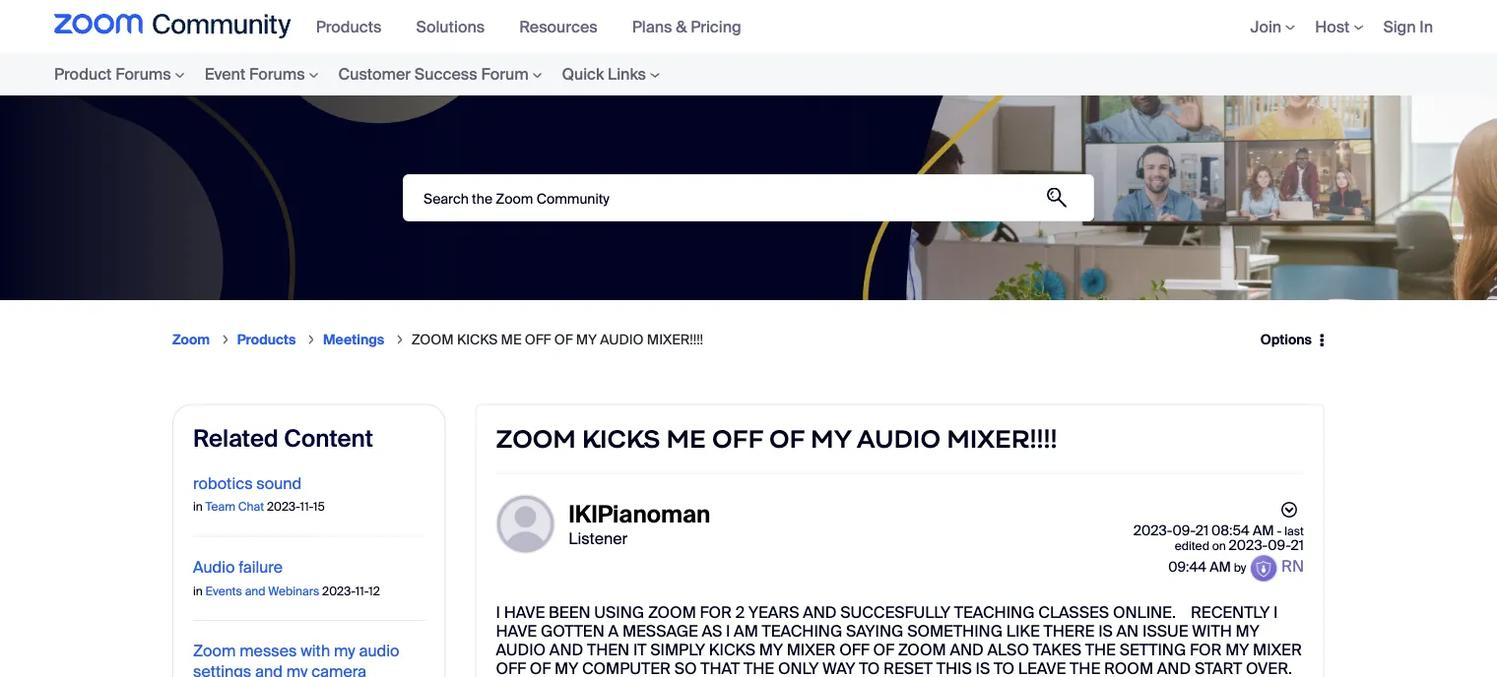 Task type: locate. For each thing, give the bounding box(es) containing it.
and
[[803, 602, 837, 623], [550, 640, 583, 661], [950, 640, 984, 661], [1158, 659, 1191, 678]]

0 horizontal spatial forums
[[115, 64, 171, 85]]

in inside robotics sound in team chat 2023-11-15
[[193, 500, 203, 515]]

0 horizontal spatial i
[[496, 602, 500, 623]]

09- for ‎2023-09-21 08:54 am
[[1173, 522, 1196, 540]]

2 to from the left
[[994, 659, 1015, 678]]

0 horizontal spatial 11-
[[300, 500, 313, 515]]

and
[[245, 584, 266, 599], [255, 661, 283, 678]]

1 horizontal spatial kicks
[[582, 423, 661, 455]]

forums for product forums
[[115, 64, 171, 85]]

off
[[525, 331, 551, 349], [712, 423, 763, 455], [840, 640, 870, 661], [496, 659, 526, 678]]

plans & pricing
[[632, 16, 742, 37]]

am
[[1253, 522, 1275, 540], [1210, 558, 1231, 576], [734, 621, 758, 642]]

2 in from the top
[[193, 584, 203, 599]]

1 vertical spatial audio
[[857, 423, 941, 455]]

the left an
[[1086, 640, 1116, 661]]

room
[[1104, 659, 1154, 678]]

menu bar
[[306, 0, 766, 53], [1221, 0, 1443, 53], [15, 53, 709, 96]]

and inside zoom messes with my audio settings and my camer
[[255, 661, 283, 678]]

0 horizontal spatial audio
[[496, 640, 546, 661]]

join
[[1251, 16, 1282, 37]]

mixer right start
[[1253, 640, 1302, 661]]

forums right event
[[249, 64, 305, 85]]

the
[[1086, 640, 1116, 661], [744, 659, 775, 678], [1070, 659, 1101, 678]]

0 horizontal spatial products
[[237, 331, 296, 349]]

mixer down the years
[[787, 640, 836, 661]]

products link up customer
[[316, 16, 397, 37]]

0 horizontal spatial is
[[976, 659, 990, 678]]

11- inside audio failure in events and webinars 2023-11-12
[[355, 584, 369, 599]]

1 horizontal spatial 09-
[[1268, 537, 1291, 555]]

‎2023- for ‎2023-09-21 09:44 am by
[[1229, 537, 1268, 555]]

and right settings at left bottom
[[255, 661, 283, 678]]

quick links link
[[552, 53, 670, 96]]

2 horizontal spatial kicks
[[709, 640, 756, 661]]

is
[[1099, 621, 1113, 642], [976, 659, 990, 678]]

am for 08:54
[[1253, 522, 1275, 540]]

online.
[[1113, 602, 1176, 623]]

0 vertical spatial in
[[193, 500, 203, 515]]

rn link
[[1282, 556, 1305, 577]]

in left events
[[193, 584, 203, 599]]

0 vertical spatial audio
[[600, 331, 644, 349]]

teaching
[[955, 602, 1035, 623], [762, 621, 843, 642]]

products link right the zoom link
[[237, 331, 296, 349]]

‎2023- up by
[[1229, 537, 1268, 555]]

1 vertical spatial kicks
[[582, 423, 661, 455]]

and down failure
[[245, 584, 266, 599]]

my right settings at left bottom
[[286, 661, 308, 678]]

i right 'as'
[[726, 621, 730, 642]]

1 horizontal spatial my
[[334, 641, 355, 662]]

2023- down sound
[[267, 500, 300, 515]]

on
[[1213, 539, 1226, 554]]

1 vertical spatial and
[[255, 661, 283, 678]]

2 vertical spatial am
[[734, 621, 758, 642]]

0 horizontal spatial 2023-
[[267, 500, 300, 515]]

21 up rn link
[[1291, 537, 1305, 555]]

1 horizontal spatial mixer
[[1253, 640, 1302, 661]]

rn
[[1282, 556, 1305, 577]]

kicks inside list
[[457, 331, 498, 349]]

21 inside ‎2023-09-21 09:44 am by
[[1291, 537, 1305, 555]]

1 vertical spatial zoom
[[193, 641, 236, 662]]

list containing zoom
[[172, 315, 1248, 365]]

products up customer
[[316, 16, 382, 37]]

list
[[172, 315, 1248, 365]]

my
[[576, 331, 597, 349], [811, 423, 852, 455], [1236, 621, 1260, 642], [759, 640, 783, 661], [1226, 640, 1250, 661], [555, 659, 578, 678]]

1 vertical spatial am
[[1210, 558, 1231, 576]]

am for 09:44
[[1210, 558, 1231, 576]]

to
[[859, 659, 880, 678], [994, 659, 1015, 678]]

last
[[1285, 524, 1305, 539]]

0 vertical spatial products link
[[316, 16, 397, 37]]

meetings link
[[323, 331, 385, 349]]

to right way
[[859, 659, 880, 678]]

am inside ‎2023-09-21 09:44 am by
[[1210, 558, 1231, 576]]

1 horizontal spatial audio
[[600, 331, 644, 349]]

11-
[[300, 500, 313, 515], [355, 584, 369, 599]]

in for robotics sound
[[193, 500, 203, 515]]

kicks
[[457, 331, 498, 349], [582, 423, 661, 455], [709, 640, 756, 661]]

forums down community.title image
[[115, 64, 171, 85]]

0 horizontal spatial 21
[[1196, 522, 1209, 540]]

- last edited on
[[1175, 524, 1305, 554]]

solutions
[[416, 16, 485, 37]]

customer success forum link
[[329, 53, 552, 96]]

0 horizontal spatial me
[[501, 331, 522, 349]]

0 horizontal spatial mixer!!!!
[[647, 331, 704, 349]]

0 horizontal spatial teaching
[[762, 621, 843, 642]]

None submit
[[1035, 175, 1080, 221]]

1 horizontal spatial i
[[726, 621, 730, 642]]

in left team
[[193, 500, 203, 515]]

the right the that
[[744, 659, 775, 678]]

ikipianoman listener
[[569, 500, 711, 549]]

sign in link
[[1384, 16, 1434, 37]]

1 horizontal spatial products
[[316, 16, 382, 37]]

1 vertical spatial zoom kicks me off of my audio mixer!!!!
[[496, 423, 1058, 455]]

products inside list
[[237, 331, 296, 349]]

0 vertical spatial mixer!!!!
[[647, 331, 704, 349]]

09- for ‎2023-09-21 09:44 am by
[[1268, 537, 1291, 555]]

1 vertical spatial in
[[193, 584, 203, 599]]

11- inside robotics sound in team chat 2023-11-15
[[300, 500, 313, 515]]

1 vertical spatial products link
[[237, 331, 296, 349]]

forum
[[481, 64, 529, 85]]

0 vertical spatial zoom
[[172, 331, 210, 349]]

0 vertical spatial 11-
[[300, 500, 313, 515]]

i down zoom moderator icon
[[1274, 602, 1278, 623]]

0 horizontal spatial am
[[734, 621, 758, 642]]

‎2023-
[[1134, 522, 1173, 540], [1229, 537, 1268, 555]]

content
[[284, 424, 373, 454]]

i left "been" in the bottom left of the page
[[496, 602, 500, 623]]

zoom link
[[172, 331, 210, 349]]

host
[[1316, 16, 1350, 37]]

succesfully
[[841, 602, 951, 623]]

also
[[988, 640, 1030, 661]]

1 vertical spatial products
[[237, 331, 296, 349]]

and down "been" in the bottom left of the page
[[550, 640, 583, 661]]

edited
[[1175, 539, 1210, 554]]

0 vertical spatial zoom kicks me off of my audio mixer!!!!
[[412, 331, 704, 349]]

have left "been" in the bottom left of the page
[[504, 602, 545, 623]]

2 vertical spatial kicks
[[709, 640, 756, 661]]

‎2023- left "edited"
[[1134, 522, 1173, 540]]

‎2023- inside ‎2023-09-21 09:44 am by
[[1229, 537, 1268, 555]]

menu bar containing product forums
[[15, 53, 709, 96]]

0 vertical spatial kicks
[[457, 331, 498, 349]]

am left - at bottom
[[1253, 522, 1275, 540]]

my inside list
[[576, 331, 597, 349]]

zoom
[[172, 331, 210, 349], [193, 641, 236, 662]]

2 horizontal spatial audio
[[857, 423, 941, 455]]

0 horizontal spatial ‎2023-
[[1134, 522, 1173, 540]]

zoom inside zoom messes with my audio settings and my camer
[[193, 641, 236, 662]]

1 horizontal spatial teaching
[[955, 602, 1035, 623]]

teaching up only
[[762, 621, 843, 642]]

1 horizontal spatial 21
[[1291, 537, 1305, 555]]

2 horizontal spatial i
[[1274, 602, 1278, 623]]

09- inside ‎2023-09-21 09:44 am by
[[1268, 537, 1291, 555]]

for left 2
[[700, 602, 732, 623]]

plans & pricing link
[[632, 16, 756, 37]]

i
[[496, 602, 500, 623], [1274, 602, 1278, 623], [726, 621, 730, 642]]

1 horizontal spatial products link
[[316, 16, 397, 37]]

zoom right the meetings at the left of the page
[[412, 331, 454, 349]]

by
[[1234, 560, 1247, 575]]

products
[[316, 16, 382, 37], [237, 331, 296, 349]]

of inside list
[[554, 331, 573, 349]]

me
[[501, 331, 522, 349], [667, 423, 706, 455]]

1 horizontal spatial forums
[[249, 64, 305, 85]]

event forums link
[[195, 53, 329, 96]]

1 vertical spatial mixer!!!!
[[947, 423, 1058, 455]]

products right the zoom link
[[237, 331, 296, 349]]

in inside audio failure in events and webinars 2023-11-12
[[193, 584, 203, 599]]

have
[[504, 602, 545, 623], [496, 621, 537, 642]]

am right 'as'
[[734, 621, 758, 642]]

mixer
[[787, 640, 836, 661], [1253, 640, 1302, 661]]

teaching up also
[[955, 602, 1035, 623]]

21 left on at the bottom
[[1196, 522, 1209, 540]]

links
[[608, 64, 646, 85]]

09- up the 09:44
[[1173, 522, 1196, 540]]

1 horizontal spatial to
[[994, 659, 1015, 678]]

09-
[[1173, 522, 1196, 540], [1268, 537, 1291, 555]]

0 horizontal spatial 09-
[[1173, 522, 1196, 540]]

09- up rn
[[1268, 537, 1291, 555]]

11- down sound
[[300, 500, 313, 515]]

1 horizontal spatial 11-
[[355, 584, 369, 599]]

team chat link
[[206, 500, 264, 515]]

chat
[[238, 500, 264, 515]]

1 vertical spatial 11-
[[355, 584, 369, 599]]

zoom messes with my audio settings and my camer link
[[193, 641, 399, 678]]

1 vertical spatial me
[[667, 423, 706, 455]]

0 horizontal spatial kicks
[[457, 331, 498, 349]]

0 horizontal spatial products link
[[237, 331, 296, 349]]

1 vertical spatial for
[[1190, 640, 1222, 661]]

1 horizontal spatial am
[[1210, 558, 1231, 576]]

0 horizontal spatial for
[[700, 602, 732, 623]]

my right with
[[334, 641, 355, 662]]

am inside "i have been using zoom for 2 years and succesfully teaching classes online.    recently i have gotten a message as i am teaching saying something like there is an issue with my audio and then it simply kicks my mixer off of zoom and also takes the setting for my mixer off of my computer so that the only way to reset this is to leave the room and start ov"
[[734, 621, 758, 642]]

0 vertical spatial am
[[1253, 522, 1275, 540]]

zoom inside list
[[172, 331, 210, 349]]

0 vertical spatial 2023-
[[267, 500, 300, 515]]

0 horizontal spatial to
[[859, 659, 880, 678]]

0 vertical spatial and
[[245, 584, 266, 599]]

pricing
[[691, 16, 742, 37]]

08:54
[[1212, 522, 1250, 540]]

1 in from the top
[[193, 500, 203, 515]]

community.title image
[[54, 14, 291, 39]]

is right this
[[976, 659, 990, 678]]

1 horizontal spatial ‎2023-
[[1229, 537, 1268, 555]]

and right the years
[[803, 602, 837, 623]]

ikipianoman
[[569, 500, 711, 530]]

2023- inside audio failure in events and webinars 2023-11-12
[[322, 584, 355, 599]]

am left by
[[1210, 558, 1231, 576]]

2 horizontal spatial am
[[1253, 522, 1275, 540]]

zoom messes with my audio settings and my camer
[[193, 641, 399, 678]]

0 horizontal spatial mixer
[[787, 640, 836, 661]]

0 vertical spatial products
[[316, 16, 382, 37]]

1 horizontal spatial mixer!!!!
[[947, 423, 1058, 455]]

2 forums from the left
[[249, 64, 305, 85]]

1 vertical spatial 2023-
[[322, 584, 355, 599]]

join link
[[1251, 16, 1296, 37]]

webinars
[[268, 584, 319, 599]]

1 horizontal spatial 2023-
[[322, 584, 355, 599]]

kicks inside "i have been using zoom for 2 years and succesfully teaching classes online.    recently i have gotten a message as i am teaching saying something like there is an issue with my audio and then it simply kicks my mixer off of zoom and also takes the setting for my mixer off of my computer so that the only way to reset this is to leave the room and start ov"
[[709, 640, 756, 661]]

1 horizontal spatial for
[[1190, 640, 1222, 661]]

computer
[[582, 659, 671, 678]]

products inside menu bar
[[316, 16, 382, 37]]

saying
[[846, 621, 904, 642]]

zoom
[[412, 331, 454, 349], [496, 423, 576, 455], [648, 602, 696, 623], [898, 640, 946, 661]]

zoom inside list
[[412, 331, 454, 349]]

with
[[301, 641, 330, 662]]

11- up audio
[[355, 584, 369, 599]]

in
[[193, 500, 203, 515], [193, 584, 203, 599]]

2 mixer from the left
[[1253, 640, 1302, 661]]

mixer!!!!
[[647, 331, 704, 349], [947, 423, 1058, 455]]

zoom kicks me off of my audio mixer!!!!
[[412, 331, 704, 349], [496, 423, 1058, 455]]

0 vertical spatial is
[[1099, 621, 1113, 642]]

2023- left 12
[[322, 584, 355, 599]]

forums
[[115, 64, 171, 85], [249, 64, 305, 85]]

menu bar containing products
[[306, 0, 766, 53]]

to left leave
[[994, 659, 1015, 678]]

and left also
[[950, 640, 984, 661]]

audio
[[193, 557, 235, 578]]

the down there
[[1070, 659, 1101, 678]]

is left an
[[1099, 621, 1113, 642]]

events and webinars link
[[206, 584, 319, 599]]

1 forums from the left
[[115, 64, 171, 85]]

for right issue
[[1190, 640, 1222, 661]]

sign in
[[1384, 16, 1434, 37]]

audio
[[359, 641, 399, 662]]

and inside audio failure in events and webinars 2023-11-12
[[245, 584, 266, 599]]

2 vertical spatial audio
[[496, 640, 546, 661]]



Task type: vqa. For each thing, say whether or not it's contained in the screenshot.
second TO from right
yes



Task type: describe. For each thing, give the bounding box(es) containing it.
only
[[778, 659, 819, 678]]

21 for ‎2023-09-21 09:44 am by
[[1291, 537, 1305, 555]]

way
[[823, 659, 856, 678]]

it
[[633, 640, 647, 661]]

options
[[1261, 331, 1312, 349]]

audio inside "i have been using zoom for 2 years and succesfully teaching classes online.    recently i have gotten a message as i am teaching saying something like there is an issue with my audio and then it simply kicks my mixer off of zoom and also takes the setting for my mixer off of my computer so that the only way to reset this is to leave the room and start ov"
[[496, 640, 546, 661]]

ikipianoman image
[[496, 495, 555, 554]]

12
[[369, 584, 380, 599]]

simply
[[651, 640, 706, 661]]

years
[[749, 602, 799, 623]]

resources
[[519, 16, 598, 37]]

1 mixer from the left
[[787, 640, 836, 661]]

meetings
[[323, 331, 385, 349]]

start
[[1195, 659, 1243, 678]]

failure
[[239, 557, 283, 578]]

zoom up ikipianoman "image"
[[496, 423, 576, 455]]

resources link
[[519, 16, 613, 37]]

1 vertical spatial is
[[976, 659, 990, 678]]

team
[[206, 500, 235, 515]]

related
[[193, 424, 279, 454]]

zoom moderator image
[[1250, 554, 1279, 584]]

forums for event forums
[[249, 64, 305, 85]]

in for audio failure
[[193, 584, 203, 599]]

so
[[675, 659, 697, 678]]

‎2023- for ‎2023-09-21 08:54 am
[[1134, 522, 1173, 540]]

i have been using zoom for 2 years and succesfully teaching classes online.    recently i have gotten a message as i am teaching saying something like there is an issue with my audio and then it simply kicks my mixer off of zoom and also takes the setting for my mixer off of my computer so that the only way to reset this is to leave the room and start ov
[[496, 602, 1302, 678]]

menu bar containing join
[[1221, 0, 1443, 53]]

messes
[[240, 641, 297, 662]]

off inside list
[[525, 331, 551, 349]]

zoom for the zoom link
[[172, 331, 210, 349]]

options button
[[1248, 320, 1325, 360]]

quick links
[[562, 64, 646, 85]]

products link inside list
[[237, 331, 296, 349]]

1 horizontal spatial is
[[1099, 621, 1113, 642]]

robotics
[[193, 473, 253, 494]]

zoom down succesfully
[[898, 640, 946, 661]]

been
[[549, 602, 591, 623]]

this
[[937, 659, 972, 678]]

there
[[1044, 621, 1095, 642]]

‎2023-09-21 09:44 am by
[[1169, 537, 1305, 576]]

something
[[908, 621, 1003, 642]]

1 to from the left
[[859, 659, 880, 678]]

customer
[[339, 64, 411, 85]]

ikipianoman link
[[569, 500, 711, 530]]

message
[[623, 621, 698, 642]]

solutions link
[[416, 16, 500, 37]]

listener
[[569, 528, 628, 549]]

gotten
[[541, 621, 605, 642]]

0 horizontal spatial my
[[286, 661, 308, 678]]

settings
[[193, 661, 251, 678]]

setting
[[1120, 640, 1187, 661]]

classes
[[1039, 602, 1110, 623]]

event
[[205, 64, 246, 85]]

in
[[1420, 16, 1434, 37]]

quick
[[562, 64, 604, 85]]

customer success forum
[[339, 64, 529, 85]]

plans
[[632, 16, 672, 37]]

sound
[[257, 473, 302, 494]]

event forums
[[205, 64, 305, 85]]

2023- inside robotics sound in team chat 2023-11-15
[[267, 500, 300, 515]]

using
[[594, 602, 644, 623]]

events
[[206, 584, 242, 599]]

success
[[415, 64, 478, 85]]

audio failure link
[[193, 557, 283, 578]]

Search text field
[[403, 174, 1095, 222]]

sign
[[1384, 16, 1416, 37]]

‎2023-09-21 08:54 am
[[1134, 522, 1275, 540]]

1 horizontal spatial me
[[667, 423, 706, 455]]

&
[[676, 16, 687, 37]]

related content
[[193, 424, 373, 454]]

robotics sound in team chat 2023-11-15
[[193, 473, 325, 515]]

mixer!!!! inside list
[[647, 331, 704, 349]]

2
[[736, 602, 745, 623]]

15
[[313, 500, 325, 515]]

audio failure in events and webinars 2023-11-12
[[193, 557, 380, 599]]

then
[[587, 640, 630, 661]]

21 for ‎2023-09-21 08:54 am
[[1196, 522, 1209, 540]]

product
[[54, 64, 112, 85]]

robotics sound link
[[193, 473, 302, 494]]

with
[[1193, 621, 1232, 642]]

product forums link
[[54, 53, 195, 96]]

zoom up simply
[[648, 602, 696, 623]]

an
[[1117, 621, 1139, 642]]

a
[[608, 621, 619, 642]]

issue
[[1143, 621, 1189, 642]]

-
[[1277, 524, 1282, 539]]

and down issue
[[1158, 659, 1191, 678]]

that
[[701, 659, 740, 678]]

zoom for zoom messes with my audio settings and my camer
[[193, 641, 236, 662]]

like
[[1007, 621, 1040, 642]]

0 vertical spatial me
[[501, 331, 522, 349]]

host link
[[1316, 16, 1364, 37]]

have left gotten on the left bottom of page
[[496, 621, 537, 642]]

leave
[[1019, 659, 1066, 678]]

0 vertical spatial for
[[700, 602, 732, 623]]



